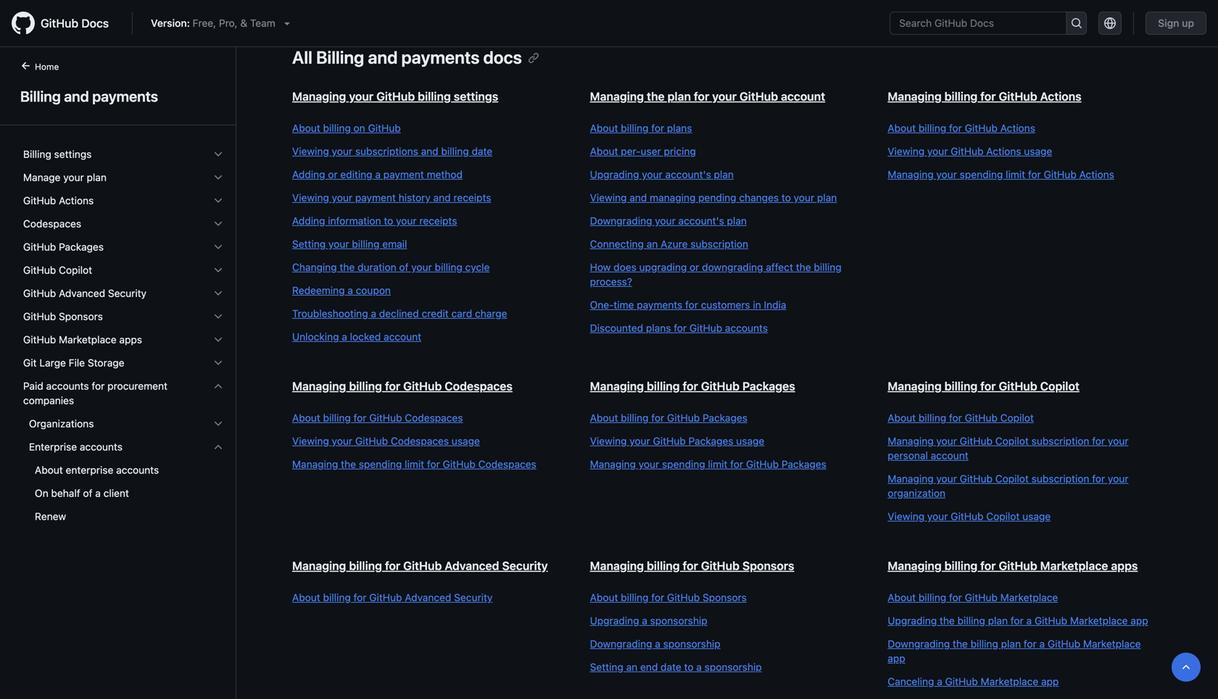 Task type: describe. For each thing, give the bounding box(es) containing it.
how
[[590, 261, 611, 273]]

viewing your subscriptions and billing date link
[[292, 144, 561, 159]]

usage for packages
[[736, 435, 765, 447]]

managing billing for github actions
[[888, 90, 1082, 103]]

the for changing the duration of your billing cycle
[[340, 261, 355, 273]]

managing for managing billing for github codespaces
[[292, 380, 346, 393]]

advanced inside 'dropdown button'
[[59, 288, 105, 299]]

your for setting your billing email
[[328, 238, 349, 250]]

app for downgrading the billing plan for a github marketplace app
[[888, 653, 906, 665]]

your for managing your spending limit for github actions
[[937, 169, 957, 181]]

affect
[[766, 261, 793, 273]]

paid accounts for procurement companies element containing paid accounts for procurement companies
[[12, 375, 236, 529]]

sc 9kayk9 0 image for github advanced security
[[212, 288, 224, 299]]

1 vertical spatial payment
[[355, 192, 396, 204]]

viewing and managing pending changes to your plan link
[[590, 191, 859, 205]]

managing your spending limit for github actions
[[888, 169, 1114, 181]]

and inside viewing your subscriptions and billing date link
[[421, 145, 439, 157]]

your for manage your plan
[[63, 172, 84, 183]]

organizations
[[29, 418, 94, 430]]

about billing for github actions
[[888, 122, 1036, 134]]

sc 9kayk9 0 image for paid accounts for procurement companies
[[212, 381, 224, 392]]

adding for adding information to your receipts
[[292, 215, 325, 227]]

2 horizontal spatial to
[[782, 192, 791, 204]]

subscriptions
[[355, 145, 418, 157]]

billing for billing and payments
[[20, 88, 61, 105]]

pending
[[698, 192, 736, 204]]

a inside 'link'
[[371, 308, 376, 320]]

downgrading the billing plan for a github marketplace app link
[[888, 637, 1157, 666]]

one-time payments for customers in india
[[590, 299, 786, 311]]

viewing for viewing your github actions usage
[[888, 145, 925, 157]]

setting an end date to a sponsorship
[[590, 662, 762, 674]]

enterprise accounts button
[[17, 436, 230, 459]]

enterprise
[[29, 441, 77, 453]]

viewing your github packages usage
[[590, 435, 765, 447]]

upgrading a sponsorship
[[590, 615, 708, 627]]

copilot up about billing for github copilot link
[[1040, 380, 1080, 393]]

managing your spending limit for github packages link
[[590, 458, 859, 472]]

unlocking a locked account
[[292, 331, 421, 343]]

an for setting
[[626, 662, 638, 674]]

sc 9kayk9 0 image for organizations
[[212, 418, 224, 430]]

downgrading up connecting
[[590, 215, 652, 227]]

managing billing for github codespaces
[[292, 380, 513, 393]]

managing for managing your github copilot subscription for your personal account
[[888, 435, 934, 447]]

0 vertical spatial payment
[[383, 169, 424, 181]]

of inside enterprise accounts element
[[83, 488, 92, 500]]

triangle down image
[[281, 17, 293, 29]]

a up downgrading a sponsorship
[[642, 615, 647, 627]]

scroll to top image
[[1181, 662, 1192, 674]]

managing for managing your github copilot subscription for your organization
[[888, 473, 934, 485]]

connecting an azure subscription
[[590, 238, 748, 250]]

github sponsors button
[[17, 305, 230, 329]]

accounts inside the 'about enterprise accounts' link
[[116, 464, 159, 476]]

and inside viewing your payment history and receipts link
[[433, 192, 451, 204]]

upgrading your account's plan
[[590, 169, 734, 181]]

an for connecting
[[647, 238, 658, 250]]

about billing for github advanced security
[[292, 592, 493, 604]]

github actions
[[23, 195, 94, 207]]

up
[[1182, 17, 1194, 29]]

adding or editing a payment method
[[292, 169, 463, 181]]

and inside "viewing and managing pending changes to your plan" link
[[630, 192, 647, 204]]

plan up about billing for plans
[[668, 90, 691, 103]]

about for managing the plan for your github account
[[590, 122, 618, 134]]

paid accounts for procurement companies button
[[17, 375, 230, 413]]

viewing for viewing and managing pending changes to your plan
[[590, 192, 627, 204]]

about for managing billing for github codespaces
[[292, 412, 320, 424]]

sponsorship for downgrading a sponsorship
[[663, 639, 721, 650]]

plan down about per-user pricing link
[[714, 169, 734, 181]]

limit for actions
[[1006, 169, 1025, 181]]

0 vertical spatial subscription
[[691, 238, 748, 250]]

managing your github copilot subscription for your organization link
[[888, 472, 1157, 501]]

advanced for managing billing for github advanced security
[[445, 559, 499, 573]]

billing and payments element
[[0, 59, 236, 698]]

a down downgrading a sponsorship link
[[696, 662, 702, 674]]

viewing your github packages usage link
[[590, 434, 859, 449]]

github advanced security button
[[17, 282, 230, 305]]

managing for managing billing for github actions
[[888, 90, 942, 103]]

editing
[[340, 169, 372, 181]]

upgrading
[[639, 261, 687, 273]]

billing settings button
[[17, 143, 230, 166]]

sc 9kayk9 0 image for github copilot
[[212, 265, 224, 276]]

usage inside "link"
[[1023, 511, 1051, 523]]

on behalf of a client link
[[17, 482, 230, 505]]

a left locked
[[342, 331, 347, 343]]

codespaces inside managing the spending limit for github codespaces link
[[478, 459, 536, 471]]

github marketplace apps
[[23, 334, 142, 346]]

a up end
[[655, 639, 661, 650]]

managing for managing billing for github advanced security
[[292, 559, 346, 573]]

card
[[451, 308, 472, 320]]

managing your github copilot subscription for your personal account
[[888, 435, 1129, 462]]

file
[[69, 357, 85, 369]]

sc 9kayk9 0 image for github marketplace apps
[[212, 334, 224, 346]]

your for managing your spending limit for github packages
[[639, 459, 659, 471]]

github inside downgrading the billing plan for a github marketplace app
[[1048, 639, 1081, 650]]

copilot inside managing your github copilot subscription for your organization
[[995, 473, 1029, 485]]

how does upgrading or downgrading affect the billing process?
[[590, 261, 842, 288]]

sponsorship for upgrading a sponsorship
[[650, 615, 708, 627]]

git
[[23, 357, 37, 369]]

codespaces inside codespaces dropdown button
[[23, 218, 81, 230]]

about per-user pricing
[[590, 145, 696, 157]]

spending for packages
[[662, 459, 705, 471]]

managing your github billing settings
[[292, 90, 498, 103]]

select language: current language is english image
[[1105, 17, 1116, 29]]

renew
[[35, 511, 66, 523]]

about billing for github packages link
[[590, 411, 859, 426]]

paid accounts for procurement companies
[[23, 380, 168, 407]]

does
[[614, 261, 637, 273]]

sc 9kayk9 0 image for codespaces
[[212, 218, 224, 230]]

about billing for github codespaces link
[[292, 411, 561, 426]]

advanced for about billing for github advanced security
[[405, 592, 451, 604]]

azure
[[661, 238, 688, 250]]

about for managing billing for github packages
[[590, 412, 618, 424]]

security inside 'dropdown button'
[[108, 288, 147, 299]]

search image
[[1071, 17, 1083, 29]]

downgrading for managing billing for github sponsors
[[590, 639, 652, 650]]

settings inside dropdown button
[[54, 148, 92, 160]]

plan right changes
[[817, 192, 837, 204]]

or inside "how does upgrading or downgrading affect the billing process?"
[[690, 261, 699, 273]]

managing billing for github marketplace apps link
[[888, 559, 1138, 573]]

0 vertical spatial billing
[[316, 47, 364, 67]]

on behalf of a client
[[35, 488, 129, 500]]

packages inside 'dropdown button'
[[59, 241, 104, 253]]

sponsors for about billing for github sponsors
[[703, 592, 747, 604]]

sponsors for managing billing for github sponsors
[[743, 559, 794, 573]]

your for viewing your payment history and receipts
[[332, 192, 353, 204]]

viewing and managing pending changes to your plan
[[590, 192, 837, 204]]

redeeming a coupon link
[[292, 284, 561, 298]]

viewing your github codespaces usage link
[[292, 434, 561, 449]]

git large file storage
[[23, 357, 124, 369]]

about billing for github sponsors link
[[590, 591, 859, 606]]

managing your spending limit for github actions link
[[888, 168, 1157, 182]]

the for managing the spending limit for github codespaces
[[341, 459, 356, 471]]

your for managing your github billing settings
[[349, 90, 374, 103]]

sc 9kayk9 0 image for billing settings
[[212, 149, 224, 160]]

canceling a github marketplace app
[[888, 676, 1059, 688]]

0 vertical spatial of
[[399, 261, 409, 273]]

sign up
[[1158, 17, 1194, 29]]

marketplace inside downgrading the billing plan for a github marketplace app
[[1083, 639, 1141, 650]]

1 vertical spatial to
[[384, 215, 393, 227]]

1 horizontal spatial apps
[[1111, 559, 1138, 573]]

copilot inside managing your github copilot subscription for your personal account
[[995, 435, 1029, 447]]

accounts inside 'paid accounts for procurement companies'
[[46, 380, 89, 392]]

marketplace inside dropdown button
[[59, 334, 117, 346]]

coupon
[[356, 285, 391, 297]]

plan inside dropdown button
[[87, 172, 107, 183]]

viewing your github actions usage
[[888, 145, 1052, 157]]

codespaces button
[[17, 212, 230, 236]]

discounted plans for github accounts link
[[590, 321, 859, 336]]

free,
[[193, 17, 216, 29]]

time
[[614, 299, 634, 311]]

charge
[[475, 308, 507, 320]]

per-
[[621, 145, 641, 157]]

enterprise
[[66, 464, 113, 476]]

sc 9kayk9 0 image for enterprise accounts
[[212, 442, 224, 453]]

viewing for viewing your github copilot usage
[[888, 511, 925, 523]]

your for upgrading your account's plan
[[642, 169, 663, 181]]

about billing for github sponsors
[[590, 592, 747, 604]]

and up the managing your github billing settings
[[368, 47, 398, 67]]

managing the spending limit for github codespaces
[[292, 459, 536, 471]]

duration
[[358, 261, 396, 273]]

about for managing billing for github actions
[[888, 122, 916, 134]]

declined
[[379, 308, 419, 320]]

viewing your payment history and receipts
[[292, 192, 491, 204]]

all billing and payments docs link
[[292, 47, 539, 67]]

1 vertical spatial plans
[[646, 322, 671, 334]]

billing and payments link
[[17, 86, 218, 107]]

upgrading down per-
[[590, 169, 639, 181]]

your for viewing your github actions usage
[[927, 145, 948, 157]]

plan down about billing for github marketplace link
[[988, 615, 1008, 627]]

managing for managing billing for github marketplace apps
[[888, 559, 942, 573]]

discounted plans for github accounts
[[590, 322, 768, 334]]

account inside managing your github copilot subscription for your personal account
[[931, 450, 969, 462]]

billing for billing settings
[[23, 148, 51, 160]]

managing for managing your spending limit for github packages
[[590, 459, 636, 471]]

github inside managing your github copilot subscription for your organization
[[960, 473, 993, 485]]

managing the plan for your github account
[[590, 90, 825, 103]]

copilot inside "link"
[[986, 511, 1020, 523]]

unlocking
[[292, 331, 339, 343]]

0 vertical spatial or
[[328, 169, 338, 181]]

managing for managing your github billing settings
[[292, 90, 346, 103]]

docs
[[81, 16, 109, 30]]

organization
[[888, 488, 946, 500]]

manage
[[23, 172, 61, 183]]

billing inside downgrading the billing plan for a github marketplace app
[[971, 639, 998, 650]]

managing for managing the plan for your github account
[[590, 90, 644, 103]]

billing and payments
[[20, 88, 158, 105]]

adding for adding or editing a payment method
[[292, 169, 325, 181]]

organizations button
[[17, 413, 230, 436]]

actions inside dropdown button
[[59, 195, 94, 207]]

packages inside "link"
[[689, 435, 734, 447]]

Search GitHub Docs search field
[[891, 12, 1066, 34]]

a inside downgrading the billing plan for a github marketplace app
[[1040, 639, 1045, 650]]

managing billing for github packages
[[590, 380, 795, 393]]

about for managing billing for github marketplace apps
[[888, 592, 916, 604]]

cycle
[[465, 261, 490, 273]]

manage your plan button
[[17, 166, 230, 189]]

all billing and payments docs
[[292, 47, 522, 67]]



Task type: vqa. For each thing, say whether or not it's contained in the screenshot.


Task type: locate. For each thing, give the bounding box(es) containing it.
3 sc 9kayk9 0 image from the top
[[212, 265, 224, 276]]

sc 9kayk9 0 image inside github packages 'dropdown button'
[[212, 241, 224, 253]]

4 sc 9kayk9 0 image from the top
[[212, 311, 224, 323]]

paid accounts for procurement companies element
[[12, 375, 236, 529], [12, 413, 236, 529]]

enterprise accounts element for enterprise accounts
[[12, 459, 236, 529]]

1 vertical spatial apps
[[1111, 559, 1138, 573]]

home link
[[15, 60, 82, 75]]

of right behalf in the left bottom of the page
[[83, 488, 92, 500]]

viewing inside 'link'
[[292, 435, 329, 447]]

plans up pricing
[[667, 122, 692, 134]]

2 vertical spatial account
[[931, 450, 969, 462]]

the down about billing for github marketplace at the bottom right
[[940, 615, 955, 627]]

canceling
[[888, 676, 934, 688]]

the for downgrading the billing plan for a github marketplace app
[[953, 639, 968, 650]]

1 adding from the top
[[292, 169, 325, 181]]

a left coupon
[[348, 285, 353, 297]]

your inside "link"
[[630, 435, 650, 447]]

1 vertical spatial receipts
[[419, 215, 457, 227]]

sc 9kayk9 0 image inside paid accounts for procurement companies dropdown button
[[212, 381, 224, 392]]

your for managing your github copilot subscription for your organization
[[937, 473, 957, 485]]

spending down "viewing your github packages usage"
[[662, 459, 705, 471]]

account's down viewing and managing pending changes to your plan
[[678, 215, 724, 227]]

on
[[35, 488, 48, 500]]

your inside "link"
[[927, 511, 948, 523]]

0 horizontal spatial payments
[[92, 88, 158, 105]]

1 horizontal spatial security
[[454, 592, 493, 604]]

your for viewing your github packages usage
[[630, 435, 650, 447]]

plan inside downgrading the billing plan for a github marketplace app
[[1001, 639, 1021, 650]]

usage inside "link"
[[736, 435, 765, 447]]

sc 9kayk9 0 image inside manage your plan dropdown button
[[212, 172, 224, 183]]

1 vertical spatial sponsorship
[[663, 639, 721, 650]]

managing your github billing settings link
[[292, 90, 498, 103]]

managing your github copilot subscription for your organization
[[888, 473, 1129, 500]]

0 vertical spatial receipts
[[454, 192, 491, 204]]

usage
[[1024, 145, 1052, 157], [452, 435, 480, 447], [736, 435, 765, 447], [1023, 511, 1051, 523]]

downgrading inside downgrading the billing plan for a github marketplace app
[[888, 639, 950, 650]]

your inside dropdown button
[[63, 172, 84, 183]]

1 horizontal spatial limit
[[708, 459, 728, 471]]

to down viewing your payment history and receipts
[[384, 215, 393, 227]]

viewing down about billing for github codespaces
[[292, 435, 329, 447]]

2 vertical spatial payments
[[637, 299, 683, 311]]

the inside downgrading the billing plan for a github marketplace app
[[953, 639, 968, 650]]

github
[[41, 16, 78, 30], [376, 90, 415, 103], [740, 90, 778, 103], [999, 90, 1037, 103], [368, 122, 401, 134], [965, 122, 998, 134], [951, 145, 984, 157], [1044, 169, 1077, 181], [23, 195, 56, 207], [23, 241, 56, 253], [23, 264, 56, 276], [23, 288, 56, 299], [23, 311, 56, 323], [690, 322, 722, 334], [23, 334, 56, 346], [403, 380, 442, 393], [701, 380, 740, 393], [999, 380, 1037, 393], [369, 412, 402, 424], [667, 412, 700, 424], [965, 412, 998, 424], [355, 435, 388, 447], [653, 435, 686, 447], [960, 435, 993, 447], [443, 459, 476, 471], [746, 459, 779, 471], [960, 473, 993, 485], [951, 511, 984, 523], [403, 559, 442, 573], [701, 559, 740, 573], [999, 559, 1037, 573], [369, 592, 402, 604], [667, 592, 700, 604], [965, 592, 998, 604], [1035, 615, 1068, 627], [1048, 639, 1081, 650], [945, 676, 978, 688]]

0 vertical spatial account
[[781, 90, 825, 103]]

of down "email" on the left top
[[399, 261, 409, 273]]

1 vertical spatial settings
[[54, 148, 92, 160]]

2 horizontal spatial security
[[502, 559, 548, 573]]

1 vertical spatial setting
[[590, 662, 624, 674]]

pricing
[[664, 145, 696, 157]]

a right editing
[[375, 169, 381, 181]]

sc 9kayk9 0 image for github packages
[[212, 241, 224, 253]]

1 vertical spatial or
[[690, 261, 699, 273]]

upgrading up canceling
[[888, 615, 937, 627]]

managing billing for github advanced security
[[292, 559, 548, 573]]

2 horizontal spatial spending
[[960, 169, 1003, 181]]

your inside 'link'
[[332, 435, 353, 447]]

for inside managing your github copilot subscription for your personal account
[[1092, 435, 1105, 447]]

sponsors up the about billing for github sponsors 'link' at the bottom
[[743, 559, 794, 573]]

None search field
[[890, 12, 1087, 35]]

spending
[[960, 169, 1003, 181], [359, 459, 402, 471], [662, 459, 705, 471]]

2 vertical spatial advanced
[[405, 592, 451, 604]]

sponsors inside 'link'
[[703, 592, 747, 604]]

changing the duration of your billing cycle link
[[292, 260, 561, 275]]

viewing your github copilot usage
[[888, 511, 1051, 523]]

setting up changing
[[292, 238, 326, 250]]

viewing for viewing your subscriptions and billing date
[[292, 145, 329, 157]]

and down home link
[[64, 88, 89, 105]]

sponsorship down downgrading a sponsorship link
[[705, 662, 762, 674]]

codespaces inside viewing your github codespaces usage 'link'
[[391, 435, 449, 447]]

0 horizontal spatial of
[[83, 488, 92, 500]]

1 vertical spatial account's
[[678, 215, 724, 227]]

1 horizontal spatial an
[[647, 238, 658, 250]]

0 vertical spatial sponsors
[[59, 311, 103, 323]]

connecting
[[590, 238, 644, 250]]

sc 9kayk9 0 image inside github sponsors dropdown button
[[212, 311, 224, 323]]

sc 9kayk9 0 image inside github advanced security 'dropdown button'
[[212, 288, 224, 299]]

5 sc 9kayk9 0 image from the top
[[212, 381, 224, 392]]

your for downgrading your account's plan
[[655, 215, 676, 227]]

about enterprise accounts
[[35, 464, 159, 476]]

end
[[640, 662, 658, 674]]

large
[[39, 357, 66, 369]]

on
[[354, 122, 365, 134]]

adding inside adding information to your receipts link
[[292, 215, 325, 227]]

paid accounts for procurement companies element containing organizations
[[12, 413, 236, 529]]

sc 9kayk9 0 image inside organizations dropdown button
[[212, 418, 224, 430]]

account's down pricing
[[665, 169, 711, 181]]

0 vertical spatial setting
[[292, 238, 326, 250]]

0 horizontal spatial account
[[384, 331, 421, 343]]

canceling a github marketplace app link
[[888, 675, 1157, 690]]

setting
[[292, 238, 326, 250], [590, 662, 624, 674]]

1 vertical spatial advanced
[[445, 559, 499, 573]]

billing
[[418, 90, 451, 103], [945, 90, 978, 103], [323, 122, 351, 134], [621, 122, 649, 134], [919, 122, 946, 134], [441, 145, 469, 157], [352, 238, 380, 250], [435, 261, 463, 273], [814, 261, 842, 273], [349, 380, 382, 393], [647, 380, 680, 393], [945, 380, 978, 393], [323, 412, 351, 424], [621, 412, 649, 424], [919, 412, 946, 424], [349, 559, 382, 573], [647, 559, 680, 573], [945, 559, 978, 573], [323, 592, 351, 604], [621, 592, 649, 604], [919, 592, 946, 604], [958, 615, 985, 627], [971, 639, 998, 650]]

upgrading for managing billing for github sponsors
[[590, 615, 639, 627]]

one-time payments for customers in india link
[[590, 298, 859, 313]]

setting for setting your billing email
[[292, 238, 326, 250]]

4 sc 9kayk9 0 image from the top
[[212, 288, 224, 299]]

sponsors up upgrading a sponsorship link
[[703, 592, 747, 604]]

sc 9kayk9 0 image inside codespaces dropdown button
[[212, 218, 224, 230]]

1 horizontal spatial settings
[[454, 90, 498, 103]]

sponsorship up setting an end date to a sponsorship
[[663, 639, 721, 650]]

spending down viewing your github actions usage
[[960, 169, 1003, 181]]

the right affect
[[796, 261, 811, 273]]

accounts inside discounted plans for github accounts link
[[725, 322, 768, 334]]

downgrading
[[702, 261, 763, 273]]

advanced
[[59, 288, 105, 299], [445, 559, 499, 573], [405, 592, 451, 604]]

0 vertical spatial sponsorship
[[650, 615, 708, 627]]

an left azure
[[647, 238, 658, 250]]

github copilot
[[23, 264, 92, 276]]

2 horizontal spatial payments
[[637, 299, 683, 311]]

limit down viewing your github actions usage link
[[1006, 169, 1025, 181]]

downgrading the billing plan for a github marketplace app
[[888, 639, 1141, 665]]

plan
[[668, 90, 691, 103], [714, 169, 734, 181], [87, 172, 107, 183], [817, 192, 837, 204], [727, 215, 747, 227], [988, 615, 1008, 627], [1001, 639, 1021, 650]]

a down upgrading the billing plan for a github marketplace app link
[[1040, 639, 1045, 650]]

1 vertical spatial payments
[[92, 88, 158, 105]]

client
[[103, 488, 129, 500]]

0 horizontal spatial to
[[384, 215, 393, 227]]

a down coupon
[[371, 308, 376, 320]]

account's for upgrading your account's plan
[[665, 169, 711, 181]]

billing inside dropdown button
[[23, 148, 51, 160]]

advanced down managing billing for github advanced security link
[[405, 592, 451, 604]]

security for about billing for github advanced security
[[454, 592, 493, 604]]

plan down the upgrading the billing plan for a github marketplace app at the right bottom of page
[[1001, 639, 1021, 650]]

0 horizontal spatial spending
[[359, 459, 402, 471]]

or left editing
[[328, 169, 338, 181]]

settings up manage your plan
[[54, 148, 92, 160]]

upgrading the billing plan for a github marketplace app link
[[888, 614, 1157, 629]]

2 horizontal spatial app
[[1131, 615, 1148, 627]]

subscription down downgrading your account's plan link
[[691, 238, 748, 250]]

app
[[1131, 615, 1148, 627], [888, 653, 906, 665], [1041, 676, 1059, 688]]

sc 9kayk9 0 image for manage your plan
[[212, 172, 224, 183]]

0 horizontal spatial settings
[[54, 148, 92, 160]]

viewing down about billing for github actions
[[888, 145, 925, 157]]

payment up 'history'
[[383, 169, 424, 181]]

managing inside managing your github copilot subscription for your personal account
[[888, 435, 934, 447]]

1 horizontal spatial setting
[[590, 662, 624, 674]]

viewing your github codespaces usage
[[292, 435, 480, 447]]

1 vertical spatial adding
[[292, 215, 325, 227]]

plans inside 'link'
[[667, 122, 692, 134]]

subscription for managing your github copilot subscription for your organization
[[1032, 473, 1090, 485]]

2 enterprise accounts element from the top
[[12, 459, 236, 529]]

viewing for viewing your github codespaces usage
[[292, 435, 329, 447]]

1 vertical spatial sponsors
[[743, 559, 794, 573]]

about billing for github copilot link
[[888, 411, 1157, 426]]

payment up adding information to your receipts
[[355, 192, 396, 204]]

1 vertical spatial account
[[384, 331, 421, 343]]

6 sc 9kayk9 0 image from the top
[[212, 358, 224, 369]]

limit for packages
[[708, 459, 728, 471]]

github packages button
[[17, 236, 230, 259]]

apps inside 'github marketplace apps' dropdown button
[[119, 334, 142, 346]]

0 vertical spatial account's
[[665, 169, 711, 181]]

0 horizontal spatial setting
[[292, 238, 326, 250]]

about for managing your github billing settings
[[292, 122, 320, 134]]

user
[[641, 145, 661, 157]]

advanced up about billing for github advanced security link
[[445, 559, 499, 573]]

downgrading your account's plan
[[590, 215, 747, 227]]

sign up link
[[1146, 12, 1207, 35]]

payments up the managing your github billing settings
[[401, 47, 480, 67]]

sponsorship down about billing for github sponsors
[[650, 615, 708, 627]]

github inside managing your github copilot subscription for your personal account
[[960, 435, 993, 447]]

limit down 'viewing your github packages usage' "link"
[[708, 459, 728, 471]]

managing for managing the spending limit for github codespaces
[[292, 459, 338, 471]]

unlocking a locked account link
[[292, 330, 561, 344]]

viewing for viewing your payment history and receipts
[[292, 192, 329, 204]]

behalf
[[51, 488, 80, 500]]

subscription inside managing your github copilot subscription for your organization
[[1032, 473, 1090, 485]]

spending for codespaces
[[359, 459, 402, 471]]

0 horizontal spatial security
[[108, 288, 147, 299]]

viewing up information
[[292, 192, 329, 204]]

about for managing billing for github sponsors
[[590, 592, 618, 604]]

enterprise accounts
[[29, 441, 123, 453]]

limit for codespaces
[[405, 459, 424, 471]]

team
[[250, 17, 275, 29]]

managing
[[292, 90, 346, 103], [590, 90, 644, 103], [888, 90, 942, 103], [888, 169, 934, 181], [292, 380, 346, 393], [590, 380, 644, 393], [888, 380, 942, 393], [888, 435, 934, 447], [292, 459, 338, 471], [590, 459, 636, 471], [888, 473, 934, 485], [292, 559, 346, 573], [590, 559, 644, 573], [888, 559, 942, 573]]

managing billing for github copilot
[[888, 380, 1080, 393]]

1 horizontal spatial account
[[781, 90, 825, 103]]

0 horizontal spatial app
[[888, 653, 906, 665]]

2 adding from the top
[[292, 215, 325, 227]]

about billing for github marketplace link
[[888, 591, 1157, 606]]

billing inside "how does upgrading or downgrading affect the billing process?"
[[814, 261, 842, 273]]

or
[[328, 169, 338, 181], [690, 261, 699, 273]]

one-
[[590, 299, 614, 311]]

an
[[647, 238, 658, 250], [626, 662, 638, 674]]

security for managing billing for github advanced security
[[502, 559, 548, 573]]

managing inside managing your github copilot subscription for your organization
[[888, 473, 934, 485]]

receipts down method
[[454, 192, 491, 204]]

the down "setting your billing email"
[[340, 261, 355, 273]]

tooltip
[[1172, 653, 1201, 682]]

viewing down about billing on github
[[292, 145, 329, 157]]

your for managing your github copilot subscription for your personal account
[[937, 435, 957, 447]]

usage down about billing for github codespaces link
[[452, 435, 480, 447]]

your for viewing your github copilot usage
[[927, 511, 948, 523]]

about billing for plans
[[590, 122, 692, 134]]

payments up billing settings dropdown button
[[92, 88, 158, 105]]

1 enterprise accounts element from the top
[[12, 436, 236, 529]]

limit
[[1006, 169, 1025, 181], [405, 459, 424, 471], [708, 459, 728, 471]]

changing
[[292, 261, 337, 273]]

1 sc 9kayk9 0 image from the top
[[212, 149, 224, 160]]

adding left editing
[[292, 169, 325, 181]]

0 vertical spatial settings
[[454, 90, 498, 103]]

1 horizontal spatial or
[[690, 261, 699, 273]]

payments up discounted plans for github accounts
[[637, 299, 683, 311]]

0 horizontal spatial apps
[[119, 334, 142, 346]]

viewing your subscriptions and billing date
[[292, 145, 493, 157]]

viewing down organization
[[888, 511, 925, 523]]

enterprise accounts element containing enterprise accounts
[[12, 436, 236, 529]]

accounts up about enterprise accounts
[[80, 441, 123, 453]]

sc 9kayk9 0 image
[[212, 149, 224, 160], [212, 218, 224, 230], [212, 265, 224, 276], [212, 288, 224, 299], [212, 381, 224, 392], [212, 442, 224, 453]]

0 vertical spatial adding
[[292, 169, 325, 181]]

0 vertical spatial date
[[472, 145, 493, 157]]

date down "about billing on github" link
[[472, 145, 493, 157]]

managing your github copilot subscription for your personal account link
[[888, 434, 1157, 463]]

managing your spending limit for github packages
[[590, 459, 827, 471]]

adding left information
[[292, 215, 325, 227]]

copilot inside 'dropdown button'
[[59, 264, 92, 276]]

account's for downgrading your account's plan
[[678, 215, 724, 227]]

usage down about billing for github actions link
[[1024, 145, 1052, 157]]

about billing on github
[[292, 122, 401, 134]]

0 vertical spatial app
[[1131, 615, 1148, 627]]

sc 9kayk9 0 image
[[212, 172, 224, 183], [212, 195, 224, 207], [212, 241, 224, 253], [212, 311, 224, 323], [212, 334, 224, 346], [212, 358, 224, 369], [212, 418, 224, 430]]

plan down billing settings dropdown button
[[87, 172, 107, 183]]

downgrading up canceling
[[888, 639, 950, 650]]

account
[[781, 90, 825, 103], [384, 331, 421, 343], [931, 450, 969, 462]]

procurement
[[107, 380, 168, 392]]

a left client
[[95, 488, 101, 500]]

managing for managing billing for github sponsors
[[590, 559, 644, 573]]

2 vertical spatial sponsors
[[703, 592, 747, 604]]

1 sc 9kayk9 0 image from the top
[[212, 172, 224, 183]]

companies
[[23, 395, 74, 407]]

accounts down enterprise accounts dropdown button
[[116, 464, 159, 476]]

your for viewing your subscriptions and billing date
[[332, 145, 353, 157]]

1 vertical spatial date
[[661, 662, 682, 674]]

subscription
[[691, 238, 748, 250], [1032, 435, 1090, 447], [1032, 473, 1090, 485]]

upgrading for managing billing for github marketplace apps
[[888, 615, 937, 627]]

accounts inside enterprise accounts dropdown button
[[80, 441, 123, 453]]

1 paid accounts for procurement companies element from the top
[[12, 375, 236, 529]]

about billing for github codespaces
[[292, 412, 463, 424]]

1 horizontal spatial app
[[1041, 676, 1059, 688]]

downgrading down upgrading a sponsorship
[[590, 639, 652, 650]]

5 sc 9kayk9 0 image from the top
[[212, 334, 224, 346]]

upgrading up downgrading a sponsorship
[[590, 615, 639, 627]]

billing down home link
[[20, 88, 61, 105]]

2 vertical spatial billing
[[23, 148, 51, 160]]

limit down viewing your github codespaces usage 'link'
[[405, 459, 424, 471]]

an left end
[[626, 662, 638, 674]]

copilot down managing your github copilot subscription for your organization
[[986, 511, 1020, 523]]

1 vertical spatial billing
[[20, 88, 61, 105]]

sc 9kayk9 0 image inside 'github marketplace apps' dropdown button
[[212, 334, 224, 346]]

for inside 'paid accounts for procurement companies'
[[92, 380, 105, 392]]

sc 9kayk9 0 image inside github actions dropdown button
[[212, 195, 224, 207]]

sc 9kayk9 0 image inside enterprise accounts dropdown button
[[212, 442, 224, 453]]

managing billing for github sponsors link
[[590, 559, 794, 573]]

0 horizontal spatial an
[[626, 662, 638, 674]]

app inside downgrading the billing plan for a github marketplace app
[[888, 653, 906, 665]]

or right upgrading at the right top of the page
[[690, 261, 699, 273]]

codespaces inside about billing for github codespaces link
[[405, 412, 463, 424]]

usage inside 'link'
[[452, 435, 480, 447]]

2 paid accounts for procurement companies element from the top
[[12, 413, 236, 529]]

copilot up github advanced security
[[59, 264, 92, 276]]

sc 9kayk9 0 image inside github copilot 'dropdown button'
[[212, 265, 224, 276]]

viewing up connecting
[[590, 192, 627, 204]]

usage down about billing for github packages link
[[736, 435, 765, 447]]

sponsors inside dropdown button
[[59, 311, 103, 323]]

a right canceling
[[937, 676, 943, 688]]

0 vertical spatial plans
[[667, 122, 692, 134]]

subscription for managing your github copilot subscription for your personal account
[[1032, 435, 1090, 447]]

0 vertical spatial payments
[[401, 47, 480, 67]]

enterprise accounts element
[[12, 436, 236, 529], [12, 459, 236, 529]]

the up canceling a github marketplace app
[[953, 639, 968, 650]]

1 vertical spatial security
[[502, 559, 548, 573]]

and down method
[[433, 192, 451, 204]]

subscription down about billing for github copilot link
[[1032, 435, 1090, 447]]

manage your plan
[[23, 172, 107, 183]]

1 horizontal spatial of
[[399, 261, 409, 273]]

viewing inside "link"
[[888, 511, 925, 523]]

the for managing the plan for your github account
[[647, 90, 665, 103]]

6 sc 9kayk9 0 image from the top
[[212, 442, 224, 453]]

sc 9kayk9 0 image for github actions
[[212, 195, 224, 207]]

accounts down in
[[725, 322, 768, 334]]

managing for managing billing for github packages
[[590, 380, 644, 393]]

sponsorship
[[650, 615, 708, 627], [663, 639, 721, 650], [705, 662, 762, 674]]

2 horizontal spatial account
[[931, 450, 969, 462]]

managing for managing your spending limit for github actions
[[888, 169, 934, 181]]

and down the upgrading your account's plan
[[630, 192, 647, 204]]

1 vertical spatial of
[[83, 488, 92, 500]]

viewing inside "link"
[[590, 435, 627, 447]]

subscription inside managing your github copilot subscription for your personal account
[[1032, 435, 1090, 447]]

1 horizontal spatial spending
[[662, 459, 705, 471]]

adding information to your receipts
[[292, 215, 457, 227]]

process?
[[590, 276, 632, 288]]

payments for one-time payments for customers in india
[[637, 299, 683, 311]]

0 horizontal spatial date
[[472, 145, 493, 157]]

packages
[[59, 241, 104, 253], [743, 380, 795, 393], [703, 412, 748, 424], [689, 435, 734, 447], [782, 459, 827, 471]]

accounts
[[725, 322, 768, 334], [46, 380, 89, 392], [80, 441, 123, 453], [116, 464, 159, 476]]

to right end
[[684, 662, 694, 674]]

sc 9kayk9 0 image for github sponsors
[[212, 311, 224, 323]]

plans down the one-time payments for customers in india
[[646, 322, 671, 334]]

usage for codespaces
[[452, 435, 480, 447]]

a down about billing for github marketplace link
[[1026, 615, 1032, 627]]

0 vertical spatial apps
[[119, 334, 142, 346]]

downgrading for managing billing for github marketplace apps
[[888, 639, 950, 650]]

2 vertical spatial sponsorship
[[705, 662, 762, 674]]

advanced up github sponsors
[[59, 288, 105, 299]]

adding
[[292, 169, 325, 181], [292, 215, 325, 227]]

0 vertical spatial an
[[647, 238, 658, 250]]

about inside billing and payments element
[[35, 464, 63, 476]]

about billing for github actions link
[[888, 121, 1157, 136]]

github inside "link"
[[951, 511, 984, 523]]

managing billing for github sponsors
[[590, 559, 794, 573]]

copilot up "managing your github copilot subscription for your personal account" link at the bottom of page
[[1001, 412, 1034, 424]]

1 vertical spatial app
[[888, 653, 906, 665]]

0 vertical spatial advanced
[[59, 288, 105, 299]]

usage down managing your github copilot subscription for your organization 'link'
[[1023, 511, 1051, 523]]

managing for managing billing for github copilot
[[888, 380, 942, 393]]

billing right all
[[316, 47, 364, 67]]

about for managing billing for github copilot
[[888, 412, 916, 424]]

1 vertical spatial subscription
[[1032, 435, 1090, 447]]

2 vertical spatial subscription
[[1032, 473, 1090, 485]]

github inside "link"
[[653, 435, 686, 447]]

subscription down "managing your github copilot subscription for your personal account" link at the bottom of page
[[1032, 473, 1090, 485]]

7 sc 9kayk9 0 image from the top
[[212, 418, 224, 430]]

receipts down viewing your payment history and receipts link
[[419, 215, 457, 227]]

usage for actions
[[1024, 145, 1052, 157]]

your for viewing your github codespaces usage
[[332, 435, 353, 447]]

sc 9kayk9 0 image inside git large file storage dropdown button
[[212, 358, 224, 369]]

storage
[[88, 357, 124, 369]]

setting for setting an end date to a sponsorship
[[590, 662, 624, 674]]

settings down 'docs'
[[454, 90, 498, 103]]

billing up the manage
[[23, 148, 51, 160]]

2 vertical spatial app
[[1041, 676, 1059, 688]]

setting left end
[[590, 662, 624, 674]]

copilot down about billing for github copilot link
[[995, 435, 1029, 447]]

2 horizontal spatial limit
[[1006, 169, 1025, 181]]

0 horizontal spatial or
[[328, 169, 338, 181]]

how does upgrading or downgrading affect the billing process? link
[[590, 260, 859, 289]]

setting your billing email
[[292, 238, 407, 250]]

for inside managing your github copilot subscription for your organization
[[1092, 473, 1105, 485]]

spending for actions
[[960, 169, 1003, 181]]

1 horizontal spatial to
[[684, 662, 694, 674]]

0 vertical spatial to
[[782, 192, 791, 204]]

sc 9kayk9 0 image for git large file storage
[[212, 358, 224, 369]]

the up about billing for plans
[[647, 90, 665, 103]]

app for upgrading the billing plan for a github marketplace app
[[1131, 615, 1148, 627]]

about billing on github link
[[292, 121, 561, 136]]

viewing for viewing your github packages usage
[[590, 435, 627, 447]]

2 sc 9kayk9 0 image from the top
[[212, 218, 224, 230]]

the down 'viewing your github codespaces usage'
[[341, 459, 356, 471]]

1 vertical spatial an
[[626, 662, 638, 674]]

1 horizontal spatial date
[[661, 662, 682, 674]]

and inside billing and payments link
[[64, 88, 89, 105]]

2 vertical spatial to
[[684, 662, 694, 674]]

2 vertical spatial security
[[454, 592, 493, 604]]

to right changes
[[782, 192, 791, 204]]

accounts up companies
[[46, 380, 89, 392]]

adding information to your receipts link
[[292, 214, 561, 228]]

1 horizontal spatial payments
[[401, 47, 480, 67]]

the inside "how does upgrading or downgrading affect the billing process?"
[[796, 261, 811, 273]]

copilot down managing your github copilot subscription for your personal account
[[995, 473, 1029, 485]]

actions
[[1040, 90, 1082, 103], [1001, 122, 1036, 134], [986, 145, 1021, 157], [1080, 169, 1114, 181], [59, 195, 94, 207]]

2 sc 9kayk9 0 image from the top
[[212, 195, 224, 207]]

0 horizontal spatial limit
[[405, 459, 424, 471]]

the for upgrading the billing plan for a github marketplace app
[[940, 615, 955, 627]]

sc 9kayk9 0 image inside billing settings dropdown button
[[212, 149, 224, 160]]

github packages
[[23, 241, 104, 253]]

plan down "viewing and managing pending changes to your plan" link
[[727, 215, 747, 227]]

enterprise accounts element containing about enterprise accounts
[[12, 459, 236, 529]]

for inside downgrading the billing plan for a github marketplace app
[[1024, 639, 1037, 650]]

about enterprise accounts link
[[17, 459, 230, 482]]

payments for billing and payments
[[92, 88, 158, 105]]

0 vertical spatial security
[[108, 288, 147, 299]]

enterprise accounts element for organizations
[[12, 436, 236, 529]]

3 sc 9kayk9 0 image from the top
[[212, 241, 224, 253]]

date right end
[[661, 662, 682, 674]]



